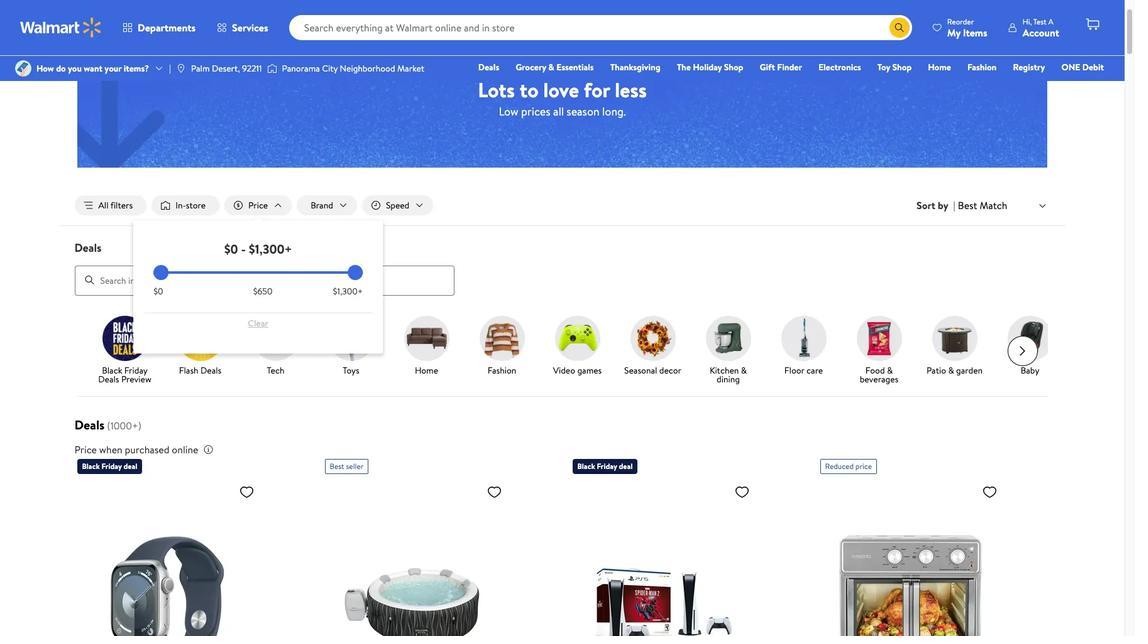 Task type: vqa. For each thing, say whether or not it's contained in the screenshot.
ELECTRONICS LINK
yes



Task type: describe. For each thing, give the bounding box(es) containing it.
reduced price
[[825, 461, 872, 472]]

kitchen & dining
[[710, 364, 747, 386]]

sort and filter section element
[[59, 185, 1066, 226]]

items?
[[124, 62, 149, 75]]

video games image
[[555, 316, 600, 361]]

price
[[856, 461, 872, 472]]

friday inside black friday deals preview
[[124, 364, 148, 377]]

baby link
[[998, 316, 1063, 378]]

grocery
[[516, 61, 546, 74]]

how do you want your items?
[[36, 62, 149, 75]]

black for apple watch series 9 gps 41mm silver aluminum case with storm blue sport band - s/m 'image' at the left of page
[[82, 461, 100, 472]]

floor care link
[[771, 316, 837, 378]]

holiday
[[693, 61, 722, 74]]

baby
[[1021, 364, 1040, 377]]

floor care
[[785, 364, 823, 377]]

one debit walmart+
[[1062, 61, 1104, 91]]

$650
[[253, 286, 273, 298]]

reorder my items
[[947, 16, 988, 39]]

online
[[172, 443, 198, 457]]

long.
[[602, 103, 626, 119]]

black friday deals preview
[[98, 364, 151, 386]]

tech link
[[243, 316, 308, 378]]

search image
[[85, 276, 95, 286]]

92211
[[242, 62, 262, 75]]

garden
[[956, 364, 983, 377]]

dining
[[717, 373, 740, 386]]

you
[[68, 62, 82, 75]]

baby image
[[1008, 316, 1053, 361]]

add to favorites list, apple watch series 9 gps 41mm silver aluminum case with storm blue sport band - s/m image
[[239, 485, 254, 500]]

the
[[677, 61, 691, 74]]

deals link
[[473, 60, 505, 74]]

tech
[[267, 364, 285, 377]]

cart contains 0 items total amount $0.00 image
[[1085, 17, 1100, 32]]

$0 range field
[[154, 272, 363, 274]]

patio & garden link
[[922, 316, 988, 378]]

departments
[[138, 21, 196, 35]]

hi, test a account
[[1023, 16, 1060, 39]]

2 shop from the left
[[893, 61, 912, 74]]

clear
[[248, 318, 268, 330]]

search icon image
[[895, 23, 905, 33]]

thanksgiving
[[610, 61, 661, 74]]

legal information image
[[203, 445, 213, 455]]

grocery & essentials
[[516, 61, 594, 74]]

season
[[567, 103, 600, 119]]

food & beverages link
[[847, 316, 912, 386]]

toy
[[878, 61, 890, 74]]

speed
[[386, 199, 410, 212]]

departments button
[[112, 13, 206, 43]]

1 horizontal spatial home link
[[923, 60, 957, 74]]

floorcare image
[[781, 316, 827, 361]]

care
[[807, 364, 823, 377]]

toys image
[[329, 316, 374, 361]]

video games
[[553, 364, 602, 377]]

patio & garden
[[927, 364, 983, 377]]

in-
[[176, 199, 186, 212]]

1 vertical spatial fashion
[[488, 364, 516, 377]]

panorama city neighborhood market
[[282, 62, 425, 75]]

friday for the 'playstation 5 disc console - marvel's spider-man 2 bundle' image on the right bottom
[[597, 461, 617, 472]]

0 vertical spatial home
[[928, 61, 951, 74]]

seller
[[346, 461, 364, 472]]

Deals search field
[[59, 240, 1066, 296]]

your
[[105, 62, 122, 75]]

neighborhood
[[340, 62, 395, 75]]

toys link
[[318, 316, 384, 378]]

all filters
[[98, 199, 133, 212]]

walmart image
[[20, 18, 102, 38]]

lots to love for less. low prices all season long. image
[[77, 32, 1048, 168]]

seasonal decor
[[624, 364, 682, 377]]

floor
[[785, 364, 805, 377]]

price for price
[[248, 199, 268, 212]]

price button
[[225, 196, 292, 216]]

fashion image
[[479, 316, 525, 361]]

kitchen
[[710, 364, 739, 377]]

essentials
[[557, 61, 594, 74]]

 image for how
[[15, 60, 31, 77]]

test
[[1034, 16, 1047, 27]]

friday for apple watch series 9 gps 41mm silver aluminum case with storm blue sport band - s/m 'image' at the left of page
[[102, 461, 122, 472]]

seasonal
[[624, 364, 657, 377]]

food & beverages
[[860, 364, 899, 386]]

tech image
[[253, 316, 298, 361]]

games
[[577, 364, 602, 377]]

Search in deals search field
[[75, 266, 454, 296]]

registry link
[[1008, 60, 1051, 74]]

match
[[980, 199, 1008, 212]]

black friday deals preview link
[[92, 316, 158, 386]]

a
[[1049, 16, 1054, 27]]

deals up when at the left bottom
[[75, 417, 105, 434]]

seasonal decor link
[[620, 316, 686, 378]]

low
[[499, 103, 519, 119]]

prices
[[521, 103, 551, 119]]

in-store
[[176, 199, 206, 212]]

all
[[553, 103, 564, 119]]

gift finder link
[[754, 60, 808, 74]]

all filters button
[[75, 196, 147, 216]]

walmart+ link
[[1061, 78, 1110, 92]]

for
[[584, 76, 610, 103]]

best match
[[958, 199, 1008, 212]]



Task type: locate. For each thing, give the bounding box(es) containing it.
city
[[322, 62, 338, 75]]

panorama
[[282, 62, 320, 75]]

Search search field
[[289, 15, 912, 40]]

1 vertical spatial best
[[330, 461, 344, 472]]

in-store button
[[152, 196, 220, 216]]

black for the 'playstation 5 disc console - marvel's spider-man 2 bundle' image on the right bottom
[[578, 461, 595, 472]]

$0 for $0
[[154, 286, 163, 298]]

1 horizontal spatial price
[[248, 199, 268, 212]]

finder
[[777, 61, 802, 74]]

best seller
[[330, 461, 364, 472]]

0 horizontal spatial $0
[[154, 286, 163, 298]]

2 horizontal spatial friday
[[597, 461, 617, 472]]

0 vertical spatial $0
[[224, 241, 238, 258]]

speed button
[[362, 196, 433, 216]]

food & beverages image
[[857, 316, 902, 361]]

patio & garden image
[[932, 316, 977, 361]]

0 horizontal spatial price
[[75, 443, 97, 457]]

& right patio
[[948, 364, 954, 377]]

1 vertical spatial $1,300+
[[333, 286, 363, 298]]

to
[[520, 76, 539, 103]]

& for dining
[[741, 364, 747, 377]]

0 horizontal spatial fashion link
[[469, 316, 535, 378]]

$1,300+
[[249, 241, 292, 258], [333, 286, 363, 298]]

2 black friday deal from the left
[[578, 461, 633, 472]]

0 vertical spatial best
[[958, 199, 978, 212]]

0 horizontal spatial black
[[82, 461, 100, 472]]

deal for apple watch series 9 gps 41mm silver aluminum case with storm blue sport band - s/m 'image' at the left of page
[[124, 461, 137, 472]]

0 horizontal spatial  image
[[15, 60, 31, 77]]

desert,
[[212, 62, 240, 75]]

flash deals image
[[178, 316, 223, 361]]

price left when at the left bottom
[[75, 443, 97, 457]]

deals inside black friday deals preview
[[98, 373, 119, 386]]

0 horizontal spatial best
[[330, 461, 344, 472]]

 image for panorama
[[267, 62, 277, 75]]

black friday deal for apple watch series 9 gps 41mm silver aluminum case with storm blue sport band - s/m 'image' at the left of page
[[82, 461, 137, 472]]

one
[[1062, 61, 1081, 74]]

0 horizontal spatial home
[[415, 364, 438, 377]]

kitchen and dining image
[[706, 316, 751, 361]]

palm
[[191, 62, 210, 75]]

1 horizontal spatial deal
[[619, 461, 633, 472]]

$0 - $1,300+
[[224, 241, 292, 258]]

apple watch series 9 gps 41mm silver aluminum case with storm blue sport band - s/m image
[[77, 480, 259, 637]]

seasonal decor image
[[630, 316, 676, 361]]

price when purchased online
[[75, 443, 198, 457]]

1 horizontal spatial friday
[[124, 364, 148, 377]]

my
[[947, 25, 961, 39]]

 image
[[176, 64, 186, 74]]

1 vertical spatial price
[[75, 443, 97, 457]]

-
[[241, 241, 246, 258]]

toys
[[343, 364, 359, 377]]

account
[[1023, 25, 1060, 39]]

0 vertical spatial fashion link
[[962, 60, 1003, 74]]

0 horizontal spatial black friday deal
[[82, 461, 137, 472]]

fashion down items
[[968, 61, 997, 74]]

0 vertical spatial |
[[169, 62, 171, 75]]

decor
[[659, 364, 682, 377]]

price inside dropdown button
[[248, 199, 268, 212]]

electronics link
[[813, 60, 867, 74]]

thanksgiving link
[[605, 60, 666, 74]]

deals
[[478, 61, 499, 74], [75, 240, 102, 256], [201, 364, 222, 377], [98, 373, 119, 386], [75, 417, 105, 434]]

the holiday shop link
[[671, 60, 749, 74]]

debit
[[1083, 61, 1104, 74]]

reduced
[[825, 461, 854, 472]]

price for price when purchased online
[[75, 443, 97, 457]]

how
[[36, 62, 54, 75]]

1 horizontal spatial black friday deal
[[578, 461, 633, 472]]

& inside food & beverages
[[887, 364, 893, 377]]

deals up search image
[[75, 240, 102, 256]]

deals right "flash"
[[201, 364, 222, 377]]

beverages
[[860, 373, 899, 386]]

toy shop link
[[872, 60, 918, 74]]

black inside black friday deals preview
[[102, 364, 122, 377]]

1 vertical spatial home
[[415, 364, 438, 377]]

1 vertical spatial $0
[[154, 286, 163, 298]]

& right dining
[[741, 364, 747, 377]]

1 shop from the left
[[724, 61, 744, 74]]

1 horizontal spatial |
[[954, 199, 956, 213]]

0 horizontal spatial fashion
[[488, 364, 516, 377]]

want
[[84, 62, 102, 75]]

gift finder
[[760, 61, 802, 74]]

1 horizontal spatial black
[[102, 364, 122, 377]]

reorder
[[947, 16, 974, 27]]

1 black friday deal from the left
[[82, 461, 137, 472]]

fashion
[[968, 61, 997, 74], [488, 364, 516, 377]]

& for essentials
[[549, 61, 554, 74]]

flash deals
[[179, 364, 222, 377]]

lots
[[478, 76, 515, 103]]

add to favorites list, saluspa 77" x 26" hollywood 240 gal. inflatable hot tub with led lights, 104f max temperature image
[[487, 485, 502, 500]]

services
[[232, 21, 268, 35]]

lots to love for less low prices all season long.
[[478, 76, 647, 119]]

0 vertical spatial home link
[[923, 60, 957, 74]]

black friday deals image
[[102, 316, 147, 361]]

1 vertical spatial |
[[954, 199, 956, 213]]

$1,300+ up $0 range field
[[249, 241, 292, 258]]

& right grocery
[[549, 61, 554, 74]]

clear button
[[154, 314, 363, 334]]

0 horizontal spatial deal
[[124, 461, 137, 472]]

one debit link
[[1056, 60, 1110, 74]]

shop right the toy
[[893, 61, 912, 74]]

filters
[[110, 199, 133, 212]]

1 horizontal spatial fashion link
[[962, 60, 1003, 74]]

friday
[[124, 364, 148, 377], [102, 461, 122, 472], [597, 461, 617, 472]]

1 horizontal spatial $0
[[224, 241, 238, 258]]

0 horizontal spatial friday
[[102, 461, 122, 472]]

$1300 range field
[[154, 272, 363, 274]]

video
[[553, 364, 575, 377]]

brand button
[[297, 196, 357, 216]]

0 vertical spatial fashion
[[968, 61, 997, 74]]

$0 for $0 - $1,300+
[[224, 241, 238, 258]]

1 horizontal spatial best
[[958, 199, 978, 212]]

$0
[[224, 241, 238, 258], [154, 286, 163, 298]]

saluspa 77" x 26" hollywood 240 gal. inflatable hot tub with led lights, 104f max temperature image
[[325, 480, 507, 637]]

best for best match
[[958, 199, 978, 212]]

home down home image
[[415, 364, 438, 377]]

0 horizontal spatial home link
[[394, 316, 459, 378]]

 image right 92211
[[267, 62, 277, 75]]

0 horizontal spatial |
[[169, 62, 171, 75]]

home down my
[[928, 61, 951, 74]]

| inside 'sort and filter section' element
[[954, 199, 956, 213]]

deals (1000+)
[[75, 417, 141, 434]]

best inside dropdown button
[[958, 199, 978, 212]]

black friday deal for the 'playstation 5 disc console - marvel's spider-man 2 bundle' image on the right bottom
[[578, 461, 633, 472]]

|
[[169, 62, 171, 75], [954, 199, 956, 213]]

& right food
[[887, 364, 893, 377]]

services button
[[206, 13, 279, 43]]

 image left how
[[15, 60, 31, 77]]

1 horizontal spatial  image
[[267, 62, 277, 75]]

fashion down fashion image
[[488, 364, 516, 377]]

when
[[99, 443, 122, 457]]

home
[[928, 61, 951, 74], [415, 364, 438, 377]]

all
[[98, 199, 108, 212]]

1 vertical spatial fashion link
[[469, 316, 535, 378]]

| right by
[[954, 199, 956, 213]]

black
[[102, 364, 122, 377], [82, 461, 100, 472], [578, 461, 595, 472]]

toy shop
[[878, 61, 912, 74]]

0 horizontal spatial $1,300+
[[249, 241, 292, 258]]

grocery & essentials link
[[510, 60, 600, 74]]

shop right holiday
[[724, 61, 744, 74]]

1 horizontal spatial shop
[[893, 61, 912, 74]]

1 horizontal spatial home
[[928, 61, 951, 74]]

best left seller
[[330, 461, 344, 472]]

2 horizontal spatial black
[[578, 461, 595, 472]]

 image
[[15, 60, 31, 77], [267, 62, 277, 75]]

1 vertical spatial home link
[[394, 316, 459, 378]]

& for beverages
[[887, 364, 893, 377]]

preview
[[121, 373, 151, 386]]

palm desert, 92211
[[191, 62, 262, 75]]

& for garden
[[948, 364, 954, 377]]

| left palm
[[169, 62, 171, 75]]

deal for the 'playstation 5 disc console - marvel's spider-man 2 bundle' image on the right bottom
[[619, 461, 633, 472]]

1 deal from the left
[[124, 461, 137, 472]]

1 horizontal spatial $1,300+
[[333, 286, 363, 298]]

& inside kitchen & dining
[[741, 364, 747, 377]]

deals up lots
[[478, 61, 499, 74]]

love
[[543, 76, 579, 103]]

flash deals link
[[168, 316, 233, 378]]

store
[[186, 199, 206, 212]]

best match button
[[956, 197, 1050, 214]]

add to favorites list, playstation 5 disc console - marvel's spider-man 2 bundle image
[[735, 485, 750, 500]]

flash
[[179, 364, 198, 377]]

fashion link
[[962, 60, 1003, 74], [469, 316, 535, 378]]

0 vertical spatial $1,300+
[[249, 241, 292, 258]]

the holiday shop
[[677, 61, 744, 74]]

0 vertical spatial price
[[248, 199, 268, 212]]

by
[[938, 199, 949, 213]]

home image
[[404, 316, 449, 361]]

shop
[[724, 61, 744, 74], [893, 61, 912, 74]]

price up the $0 - $1,300+
[[248, 199, 268, 212]]

patio
[[927, 364, 946, 377]]

price
[[248, 199, 268, 212], [75, 443, 97, 457]]

walmart+
[[1067, 79, 1104, 91]]

purchased
[[125, 443, 169, 457]]

food
[[866, 364, 885, 377]]

0 horizontal spatial shop
[[724, 61, 744, 74]]

video games link
[[545, 316, 610, 378]]

deals inside search box
[[75, 240, 102, 256]]

add to favorites list, kalorik maxx 26 quart air fryer oven, stainless steel, a large chicken, 26-quart capacity image
[[982, 485, 998, 500]]

best right by
[[958, 199, 978, 212]]

kalorik maxx 26 quart air fryer oven, stainless steel, a large chicken, 26-quart capacity image
[[820, 480, 1003, 637]]

Walmart Site-Wide search field
[[289, 15, 912, 40]]

sort by |
[[917, 199, 956, 213]]

2 deal from the left
[[619, 461, 633, 472]]

best for best seller
[[330, 461, 344, 472]]

1 horizontal spatial fashion
[[968, 61, 997, 74]]

next slide for chipmodulewithimages list image
[[1008, 336, 1038, 366]]

registry
[[1013, 61, 1045, 74]]

playstation 5 disc console - marvel's spider-man 2 bundle image
[[573, 480, 755, 637]]

$1,300+ up toys 'image'
[[333, 286, 363, 298]]

deals left 'preview'
[[98, 373, 119, 386]]

best
[[958, 199, 978, 212], [330, 461, 344, 472]]



